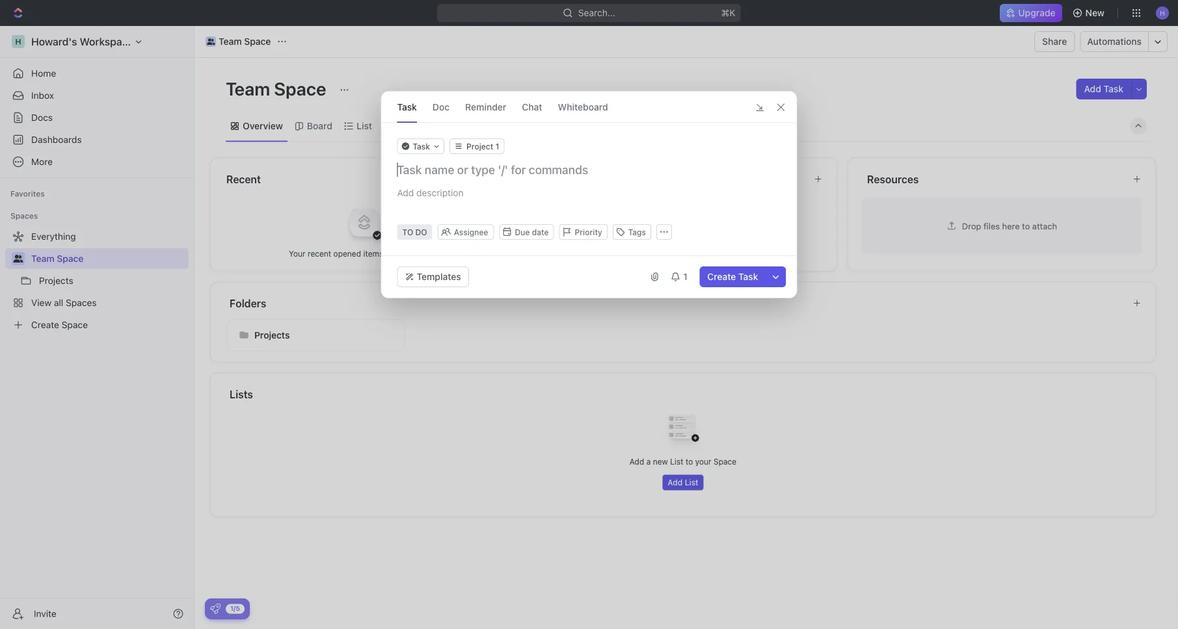 Task type: locate. For each thing, give the bounding box(es) containing it.
recent
[[308, 249, 331, 258]]

create task button
[[700, 267, 766, 288]]

task button
[[397, 92, 417, 122]]

team inside tree
[[31, 253, 54, 264]]

1
[[683, 272, 688, 282]]

no recent items image
[[338, 197, 390, 249]]

list
[[357, 121, 372, 131], [670, 458, 684, 467], [685, 479, 699, 488]]

priority button
[[559, 224, 608, 240]]

board link
[[304, 117, 333, 135]]

1 vertical spatial team space
[[226, 78, 330, 99]]

templates button
[[397, 267, 469, 288]]

no most used docs image
[[657, 197, 709, 249]]

1 horizontal spatial docs
[[545, 173, 570, 185]]

projects button
[[226, 319, 405, 352]]

resources
[[867, 173, 919, 185]]

0 vertical spatial list
[[357, 121, 372, 131]]

list down add a new list to your space
[[685, 479, 699, 488]]

lists button
[[229, 387, 1141, 402]]

upgrade
[[1019, 7, 1056, 18]]

to do button
[[397, 224, 432, 240]]

whiteboard button
[[558, 92, 608, 122]]

you
[[602, 249, 615, 258]]

user group image inside team space 'link'
[[207, 38, 215, 45]]

due date
[[515, 228, 549, 237]]

2 vertical spatial team
[[31, 253, 54, 264]]

new button
[[1068, 3, 1113, 23]]

2 horizontal spatial add
[[1084, 84, 1102, 94]]

gantt link
[[456, 117, 483, 135]]

tags button
[[613, 224, 651, 240]]

you haven't added any docs to this location.
[[602, 249, 765, 258]]

1 horizontal spatial team space link
[[202, 34, 274, 49]]

task down calendar
[[413, 142, 430, 151]]

list inside button
[[685, 479, 699, 488]]

add inside button
[[668, 479, 683, 488]]

docs down the inbox
[[31, 112, 53, 123]]

2 horizontal spatial list
[[685, 479, 699, 488]]

list right board
[[357, 121, 372, 131]]

search...
[[578, 7, 616, 18]]

assignee button
[[439, 227, 493, 238]]

doc button
[[433, 92, 450, 122]]

1 vertical spatial user group image
[[13, 255, 23, 263]]

1 horizontal spatial add
[[668, 479, 683, 488]]

tags
[[628, 228, 646, 237]]

dialog
[[381, 91, 797, 299]]

list right new on the bottom of the page
[[670, 458, 684, 467]]

0 vertical spatial add
[[1084, 84, 1102, 94]]

add for add a new list to your space
[[630, 458, 644, 467]]

0 horizontal spatial list
[[357, 121, 372, 131]]

team space
[[219, 36, 271, 47], [226, 78, 330, 99], [31, 253, 84, 264]]

1 vertical spatial list
[[670, 458, 684, 467]]

team space tree
[[5, 226, 189, 336]]

doc
[[433, 102, 450, 112]]

task inside "button"
[[739, 272, 758, 282]]

task down automations button
[[1104, 84, 1124, 94]]

do
[[415, 228, 427, 237]]

1 button
[[665, 267, 694, 288]]

to inside dropdown button
[[402, 228, 413, 237]]

to
[[1022, 221, 1030, 231], [402, 228, 413, 237], [708, 249, 715, 258], [686, 458, 693, 467]]

2 vertical spatial add
[[668, 479, 683, 488]]

docs inside docs link
[[31, 112, 53, 123]]

add left a
[[630, 458, 644, 467]]

automations
[[1088, 36, 1142, 47]]

team space link
[[202, 34, 274, 49], [31, 249, 186, 269]]

docs right any in the right top of the page
[[687, 249, 706, 258]]

your
[[289, 249, 306, 258]]

1/5
[[230, 605, 240, 613]]

drop
[[962, 221, 982, 231]]

space inside tree
[[57, 253, 84, 264]]

0 horizontal spatial add
[[630, 458, 644, 467]]

priority
[[575, 228, 602, 237]]

gantt
[[459, 121, 483, 131]]

2 vertical spatial docs
[[687, 249, 706, 258]]

to do
[[402, 228, 427, 237]]

reminder
[[465, 102, 506, 112]]

favorites
[[10, 189, 45, 198]]

0 horizontal spatial user group image
[[13, 255, 23, 263]]

inbox
[[31, 90, 54, 101]]

create task
[[708, 272, 758, 282]]

chat
[[522, 102, 542, 112]]

2 vertical spatial list
[[685, 479, 699, 488]]

reminder button
[[465, 92, 506, 122]]

overview
[[243, 121, 283, 131]]

user group image
[[207, 38, 215, 45], [13, 255, 23, 263]]

0 vertical spatial docs
[[31, 112, 53, 123]]

task down location.
[[739, 272, 758, 282]]

1 vertical spatial add
[[630, 458, 644, 467]]

docs up date
[[545, 173, 570, 185]]

1 horizontal spatial list
[[670, 458, 684, 467]]

folders
[[230, 297, 266, 310]]

to left do
[[402, 228, 413, 237]]

spaces
[[10, 211, 38, 221]]

add down add a new list to your space
[[668, 479, 683, 488]]

dialog containing task
[[381, 91, 797, 299]]

0 horizontal spatial docs
[[31, 112, 53, 123]]

to right here
[[1022, 221, 1030, 231]]

0 horizontal spatial team space link
[[31, 249, 186, 269]]

opened
[[334, 249, 361, 258]]

1 horizontal spatial user group image
[[207, 38, 215, 45]]

team space inside team space tree
[[31, 253, 84, 264]]

add
[[1084, 84, 1102, 94], [630, 458, 644, 467], [668, 479, 683, 488]]

show
[[400, 249, 419, 258]]

1 button
[[665, 267, 694, 288]]

overview link
[[240, 117, 283, 135]]

due
[[515, 228, 530, 237]]

add inside button
[[1084, 84, 1102, 94]]

0 vertical spatial team space link
[[202, 34, 274, 49]]

location.
[[733, 249, 765, 258]]

here.
[[421, 249, 440, 258]]

any
[[672, 249, 685, 258]]

docs
[[31, 112, 53, 123], [545, 173, 570, 185], [687, 249, 706, 258]]

add down automations button
[[1084, 84, 1102, 94]]

space
[[244, 36, 271, 47], [274, 78, 326, 99], [57, 253, 84, 264], [714, 458, 737, 467]]

whiteboard
[[558, 102, 608, 112]]

team
[[219, 36, 242, 47], [226, 78, 270, 99], [31, 253, 54, 264]]

home
[[31, 68, 56, 79]]

attach
[[1033, 221, 1057, 231]]

1 vertical spatial team space link
[[31, 249, 186, 269]]

0 vertical spatial user group image
[[207, 38, 215, 45]]

calendar
[[396, 121, 435, 131]]

task
[[1104, 84, 1124, 94], [397, 102, 417, 112], [413, 142, 430, 151], [739, 272, 758, 282]]

2 vertical spatial team space
[[31, 253, 84, 264]]

here
[[1002, 221, 1020, 231]]

2 horizontal spatial docs
[[687, 249, 706, 258]]

due date button
[[499, 224, 554, 240]]

invite
[[34, 609, 56, 620]]



Task type: vqa. For each thing, say whether or not it's contained in the screenshot.
user group icon inside the tree
no



Task type: describe. For each thing, give the bounding box(es) containing it.
dashboards link
[[5, 129, 189, 150]]

add for add task
[[1084, 84, 1102, 94]]

new
[[653, 458, 668, 467]]

tags button
[[613, 224, 651, 240]]

added
[[647, 249, 670, 258]]

add list
[[668, 479, 699, 488]]

files
[[984, 221, 1000, 231]]

items
[[363, 249, 383, 258]]

share
[[1042, 36, 1067, 47]]

task button
[[397, 139, 444, 154]]

add for add list
[[668, 479, 683, 488]]

Task name or type '/' for commands text field
[[397, 162, 784, 178]]

recent
[[226, 173, 261, 185]]

this
[[718, 249, 731, 258]]

docs link
[[5, 107, 189, 128]]

home link
[[5, 63, 189, 84]]

task inside dropdown button
[[413, 142, 430, 151]]

user group image inside team space tree
[[13, 255, 23, 263]]

add task
[[1084, 84, 1124, 94]]

share button
[[1035, 31, 1075, 52]]

new
[[1086, 7, 1105, 18]]

will
[[386, 249, 398, 258]]

automations button
[[1081, 32, 1148, 51]]

priority button
[[559, 224, 608, 240]]

1 vertical spatial team
[[226, 78, 270, 99]]

⌘k
[[722, 7, 736, 18]]

a
[[647, 458, 651, 467]]

templates
[[417, 272, 461, 282]]

favorites button
[[5, 186, 50, 202]]

create
[[708, 272, 736, 282]]

task inside button
[[1104, 84, 1124, 94]]

1 vertical spatial docs
[[545, 173, 570, 185]]

onboarding checklist button element
[[210, 604, 221, 615]]

task up calendar link
[[397, 102, 417, 112]]

sidebar navigation
[[0, 26, 195, 630]]

folders button
[[229, 296, 1122, 311]]

0 vertical spatial team
[[219, 36, 242, 47]]

to left this
[[708, 249, 715, 258]]

calendar link
[[394, 117, 435, 135]]

assignee
[[454, 228, 488, 237]]

resources button
[[867, 171, 1122, 187]]

table
[[507, 121, 530, 131]]

date
[[532, 228, 549, 237]]

your recent opened items will show here.
[[289, 249, 440, 258]]

board
[[307, 121, 333, 131]]

inbox link
[[5, 85, 189, 106]]

upgrade link
[[1000, 4, 1062, 22]]

drop files here to attach
[[962, 221, 1057, 231]]

onboarding checklist button image
[[210, 604, 221, 615]]

add a new list to your space
[[630, 458, 737, 467]]

no lists icon. image
[[657, 405, 709, 457]]

projects
[[254, 330, 290, 341]]

your
[[695, 458, 712, 467]]

add list button
[[663, 475, 704, 491]]

list link
[[354, 117, 372, 135]]

team space link inside tree
[[31, 249, 186, 269]]

0 vertical spatial team space
[[219, 36, 271, 47]]

chat button
[[522, 92, 542, 122]]

haven't
[[617, 249, 644, 258]]

to left your
[[686, 458, 693, 467]]

dashboards
[[31, 134, 82, 145]]

add task button
[[1077, 79, 1132, 100]]



